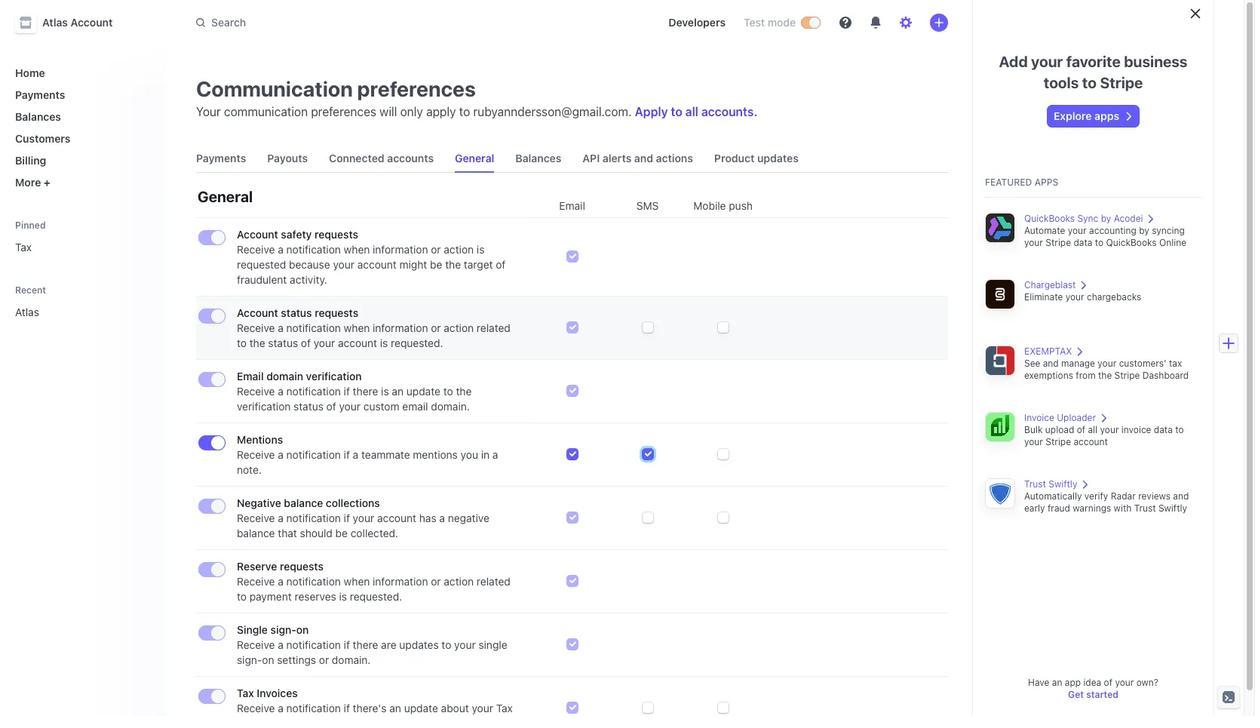 Task type: vqa. For each thing, say whether or not it's contained in the screenshot.
"QuickBooks" in Automate your accounting by syncing your Stripe data to QuickBooks Online
yes



Task type: locate. For each thing, give the bounding box(es) containing it.
2 notification from the top
[[286, 321, 341, 334]]

notification inside account safety requests receive a notification when information or action is requested because your account might be the target of fraudulent activity.
[[286, 243, 341, 256]]

on up "settings"
[[296, 623, 309, 636]]

if left "are"
[[344, 638, 350, 651]]

of inside account status requests receive a notification when information or action related to the status of your account is requested.
[[301, 336, 311, 349]]

a inside account safety requests receive a notification when information or action is requested because your account might be the target of fraudulent activity.
[[278, 243, 284, 256]]

and right alerts
[[634, 152, 653, 164]]

5 notification from the top
[[286, 512, 341, 524]]

data right invoice
[[1154, 424, 1173, 435]]

1 vertical spatial sign-
[[237, 653, 262, 666]]

1 horizontal spatial domain.
[[431, 400, 470, 413]]

6 receive from the top
[[237, 575, 275, 588]]

information inside account safety requests receive a notification when information or action is requested because your account might be the target of fraudulent activity.
[[373, 243, 428, 256]]

atlas down recent
[[15, 306, 39, 318]]

be right 'should'
[[335, 527, 348, 539]]

receive inside "single sign-on receive a notification if there are updates to your single sign-on settings or domain."
[[237, 638, 275, 651]]

verification up mentions
[[237, 400, 291, 413]]

1 vertical spatial data
[[1154, 424, 1173, 435]]

there
[[353, 385, 378, 398], [353, 638, 378, 651]]

quickbooks
[[1025, 213, 1075, 224], [1106, 237, 1157, 248]]

8 receive from the top
[[237, 702, 275, 714]]

1 vertical spatial there
[[353, 638, 378, 651]]

and
[[634, 152, 653, 164], [1043, 358, 1059, 369], [1173, 490, 1189, 502]]

1 vertical spatial information
[[373, 321, 428, 334]]

atlas account
[[42, 16, 113, 29]]

0 vertical spatial action
[[444, 243, 474, 256]]

0 vertical spatial data
[[1074, 237, 1093, 248]]

automate
[[1025, 225, 1066, 236]]

1 vertical spatial all
[[1088, 424, 1098, 435]]

receive inside negative balance collections receive a notification if your account has a negative balance that should be collected.
[[237, 512, 275, 524]]

an inside email domain verification receive a notification if there is an update to the verification status of your custom email domain.
[[392, 385, 404, 398]]

1 vertical spatial swiftly
[[1159, 502, 1188, 514]]

0 horizontal spatial by
[[1101, 213, 1112, 224]]

0 horizontal spatial and
[[634, 152, 653, 164]]

chargeblast image
[[985, 279, 1016, 309]]

1 vertical spatial verification
[[237, 400, 291, 413]]

receive down reserve
[[237, 575, 275, 588]]

pinned
[[15, 220, 46, 231]]

1 horizontal spatial general
[[455, 152, 494, 164]]

0 vertical spatial there
[[353, 385, 378, 398]]

1 horizontal spatial and
[[1043, 358, 1059, 369]]

0 horizontal spatial tax
[[15, 241, 32, 254]]

eliminate
[[1025, 291, 1063, 303]]

email inside email domain verification receive a notification if there is an update to the verification status of your custom email domain.
[[237, 370, 264, 383]]

7 receive from the top
[[237, 638, 275, 651]]

account inside negative balance collections receive a notification if your account has a negative balance that should be collected.
[[377, 512, 416, 524]]

an left app
[[1052, 677, 1063, 688]]

accounts
[[387, 152, 434, 164]]

from
[[1076, 370, 1096, 381]]

or
[[431, 243, 441, 256], [431, 321, 441, 334], [431, 575, 441, 588], [319, 653, 329, 666]]

quickbooks up "automate"
[[1025, 213, 1075, 224]]

2 information from the top
[[373, 321, 428, 334]]

if inside "single sign-on receive a notification if there are updates to your single sign-on settings or domain."
[[344, 638, 350, 651]]

or inside account status requests receive a notification when information or action related to the status of your account is requested.
[[431, 321, 441, 334]]

1 vertical spatial requested.
[[350, 590, 402, 603]]

a inside email domain verification receive a notification if there is an update to the verification status of your custom email domain.
[[278, 385, 284, 398]]

notification down activity.
[[286, 321, 341, 334]]

of inside the bulk upload of all your invoice data to your stripe account
[[1077, 424, 1086, 435]]

1 when from the top
[[344, 243, 370, 256]]

of down uploader
[[1077, 424, 1086, 435]]

by down acodei
[[1139, 225, 1150, 236]]

1 notification from the top
[[286, 243, 341, 256]]

action up target
[[444, 243, 474, 256]]

will
[[380, 105, 397, 118]]

3 notification from the top
[[286, 385, 341, 398]]

1 vertical spatial related
[[477, 575, 511, 588]]

collected.
[[351, 527, 398, 539]]

api alerts and actions link
[[577, 145, 699, 172]]

information for be
[[373, 243, 428, 256]]

1 horizontal spatial swiftly
[[1159, 502, 1188, 514]]

to inside the reserve requests receive a notification when information or action related to payment reserves is requested.
[[237, 590, 247, 603]]

0 vertical spatial payments
[[15, 88, 65, 101]]

with
[[1114, 502, 1132, 514]]

the left target
[[445, 258, 461, 271]]

the
[[445, 258, 461, 271], [250, 336, 265, 349], [1098, 370, 1112, 381], [456, 385, 472, 398]]

1 horizontal spatial email
[[559, 199, 585, 212]]

information up might
[[373, 243, 428, 256]]

0 vertical spatial general
[[455, 152, 494, 164]]

2 vertical spatial and
[[1173, 490, 1189, 502]]

there left "are"
[[353, 638, 378, 651]]

5 receive from the top
[[237, 512, 275, 524]]

see
[[1025, 358, 1041, 369]]

1 related from the top
[[477, 321, 511, 334]]

0 vertical spatial requested.
[[391, 336, 443, 349]]

all
[[686, 105, 699, 118], [1088, 424, 1098, 435]]

0 vertical spatial by
[[1101, 213, 1112, 224]]

0 horizontal spatial domain.
[[332, 653, 371, 666]]

1 if from the top
[[344, 385, 350, 398]]

5 if from the top
[[344, 702, 350, 714]]

your down bulk
[[1025, 436, 1043, 447]]

is up target
[[477, 243, 485, 256]]

0 horizontal spatial general
[[198, 188, 253, 205]]

6 notification from the top
[[286, 575, 341, 588]]

about
[[441, 702, 469, 714]]

0 vertical spatial all
[[686, 105, 699, 118]]

preferences up only
[[357, 76, 476, 101]]

there's
[[353, 702, 387, 714]]

all down uploader
[[1088, 424, 1098, 435]]

sign-
[[271, 623, 296, 636], [237, 653, 262, 666]]

and inside the see and manage your customers' tax exemptions from the stripe dashboard
[[1043, 358, 1059, 369]]

0 horizontal spatial verification
[[237, 400, 291, 413]]

tax down pinned
[[15, 241, 32, 254]]

or inside "single sign-on receive a notification if there are updates to your single sign-on settings or domain."
[[319, 653, 329, 666]]

0 vertical spatial balances
[[15, 110, 61, 123]]

status
[[281, 306, 312, 319], [268, 336, 298, 349], [294, 400, 324, 413]]

requested. inside the reserve requests receive a notification when information or action related to payment reserves is requested.
[[350, 590, 402, 603]]

3 receive from the top
[[237, 385, 275, 398]]

1 vertical spatial by
[[1139, 225, 1150, 236]]

requested. up "single sign-on receive a notification if there are updates to your single sign-on settings or domain."
[[350, 590, 402, 603]]

1 vertical spatial balances
[[516, 152, 562, 164]]

a down safety
[[278, 243, 284, 256]]

requested. inside account status requests receive a notification when information or action related to the status of your account is requested.
[[391, 336, 443, 349]]

email left domain
[[237, 370, 264, 383]]

account up home link
[[71, 16, 113, 29]]

1 vertical spatial update
[[404, 702, 438, 714]]

0 horizontal spatial payments
[[15, 88, 65, 101]]

teammate
[[361, 448, 410, 461]]

exemptax image
[[985, 346, 1016, 376]]

account for account status requests receive a notification when information or action related to the status of your account is requested.
[[237, 306, 278, 319]]

syncing
[[1152, 225, 1185, 236]]

1 horizontal spatial by
[[1139, 225, 1150, 236]]

preferences left will
[[311, 105, 377, 118]]

notification down domain
[[286, 385, 341, 398]]

stripe inside the see and manage your customers' tax exemptions from the stripe dashboard
[[1115, 370, 1140, 381]]

status down domain
[[294, 400, 324, 413]]

trust up automatically on the right of the page
[[1025, 478, 1046, 490]]

atlas up home
[[42, 16, 68, 29]]

2 vertical spatial status
[[294, 400, 324, 413]]

0 vertical spatial updates
[[757, 152, 799, 164]]

receive down mentions
[[237, 448, 275, 461]]

2 vertical spatial an
[[390, 702, 401, 714]]

0 vertical spatial payments link
[[9, 82, 154, 107]]

notification inside negative balance collections receive a notification if your account has a negative balance that should be collected.
[[286, 512, 341, 524]]

billing link
[[9, 148, 154, 173]]

stripe
[[1100, 74, 1143, 91], [1046, 237, 1071, 248], [1115, 370, 1140, 381], [1046, 436, 1071, 447]]

when
[[344, 243, 370, 256], [344, 321, 370, 334], [344, 575, 370, 588]]

a
[[278, 243, 284, 256], [278, 321, 284, 334], [278, 385, 284, 398], [278, 448, 284, 461], [353, 448, 359, 461], [493, 448, 498, 461], [278, 512, 284, 524], [439, 512, 445, 524], [278, 575, 284, 588], [278, 638, 284, 651], [278, 702, 284, 714]]

0 vertical spatial related
[[477, 321, 511, 334]]

started
[[1087, 689, 1119, 700]]

trust
[[1025, 478, 1046, 490], [1134, 502, 1156, 514]]

payments inside core navigation links element
[[15, 88, 65, 101]]

product updates link
[[708, 145, 805, 172]]

notification up 'should'
[[286, 512, 341, 524]]

featured
[[985, 177, 1032, 188]]

0 horizontal spatial swiftly
[[1049, 478, 1078, 490]]

account inside account status requests receive a notification when information or action related to the status of your account is requested.
[[338, 336, 377, 349]]

requests up reserves
[[280, 560, 324, 573]]

balances up 'customers'
[[15, 110, 61, 123]]

and up exemptions at right
[[1043, 358, 1059, 369]]

3 when from the top
[[344, 575, 370, 588]]

action for target
[[444, 243, 474, 256]]

stripe down favorite
[[1100, 74, 1143, 91]]

if for on
[[344, 638, 350, 651]]

when inside the reserve requests receive a notification when information or action related to payment reserves is requested.
[[344, 575, 370, 588]]

1 vertical spatial email
[[237, 370, 264, 383]]

verification
[[306, 370, 362, 383], [237, 400, 291, 413]]

1 horizontal spatial on
[[296, 623, 309, 636]]

trust swiftly image
[[985, 478, 1016, 509]]

receive down negative
[[237, 512, 275, 524]]

0 vertical spatial atlas
[[42, 16, 68, 29]]

1 horizontal spatial trust
[[1134, 502, 1156, 514]]

0 horizontal spatial email
[[237, 370, 264, 383]]

the up you
[[456, 385, 472, 398]]

1 horizontal spatial all
[[1088, 424, 1098, 435]]

of up started
[[1104, 677, 1113, 688]]

1 horizontal spatial tax
[[237, 687, 254, 699]]

your inside "single sign-on receive a notification if there are updates to your single sign-on settings or domain."
[[454, 638, 476, 651]]

mode
[[768, 16, 796, 29]]

a left teammate
[[353, 448, 359, 461]]

notification down invoices
[[286, 702, 341, 714]]

your right because
[[333, 258, 355, 271]]

requests for account status requests
[[315, 306, 358, 319]]

0 vertical spatial requests
[[315, 228, 358, 241]]

Search search field
[[187, 9, 613, 37]]

notification up "settings"
[[286, 638, 341, 651]]

custom
[[364, 400, 400, 413]]

tax inside the pinned navigation links element
[[15, 241, 32, 254]]

of left custom
[[326, 400, 336, 413]]

account inside account safety requests receive a notification when information or action is requested because your account might be the target of fraudulent activity.
[[237, 228, 278, 241]]

4 notification from the top
[[286, 448, 341, 461]]

3 information from the top
[[373, 575, 428, 588]]

single
[[237, 623, 268, 636]]

0 vertical spatial preferences
[[357, 76, 476, 101]]

quickbooks inside automate your accounting by syncing your stripe data to quickbooks online
[[1106, 237, 1157, 248]]

invoice
[[1122, 424, 1152, 435]]

when inside account safety requests receive a notification when information or action is requested because your account might be the target of fraudulent activity.
[[344, 243, 370, 256]]

notification inside email domain verification receive a notification if there is an update to the verification status of your custom email domain.
[[286, 385, 341, 398]]

1 vertical spatial balance
[[237, 527, 275, 539]]

negative
[[237, 496, 281, 509]]

1 horizontal spatial payments
[[196, 152, 246, 164]]

1 vertical spatial and
[[1043, 358, 1059, 369]]

your left single
[[454, 638, 476, 651]]

balances
[[15, 110, 61, 123], [516, 152, 562, 164]]

information inside account status requests receive a notification when information or action related to the status of your account is requested.
[[373, 321, 428, 334]]

4 receive from the top
[[237, 448, 275, 461]]

a up payment
[[278, 575, 284, 588]]

1 there from the top
[[353, 385, 378, 398]]

receive down single at the bottom of page
[[237, 638, 275, 651]]

app
[[1065, 677, 1081, 688]]

your up email domain verification receive a notification if there is an update to the verification status of your custom email domain.
[[314, 336, 335, 349]]

is up email domain verification receive a notification if there is an update to the verification status of your custom email domain.
[[380, 336, 388, 349]]

1 action from the top
[[444, 243, 474, 256]]

if down collections at the left bottom
[[344, 512, 350, 524]]

your
[[1031, 53, 1063, 70], [1068, 225, 1087, 236], [1025, 237, 1043, 248], [333, 258, 355, 271], [1066, 291, 1085, 303], [314, 336, 335, 349], [1098, 358, 1117, 369], [339, 400, 361, 413], [1100, 424, 1119, 435], [1025, 436, 1043, 447], [353, 512, 374, 524], [454, 638, 476, 651], [1115, 677, 1134, 688], [472, 702, 493, 714]]

is inside email domain verification receive a notification if there is an update to the verification status of your custom email domain.
[[381, 385, 389, 398]]

payments down your
[[196, 152, 246, 164]]

0 vertical spatial verification
[[306, 370, 362, 383]]

your left custom
[[339, 400, 361, 413]]

if up mentions receive a notification if a teammate mentions you in a note.
[[344, 385, 350, 398]]

the inside the see and manage your customers' tax exemptions from the stripe dashboard
[[1098, 370, 1112, 381]]

the right the from
[[1098, 370, 1112, 381]]

3 if from the top
[[344, 512, 350, 524]]

quickbooks sync by acodei image
[[985, 213, 1016, 243]]

1 vertical spatial when
[[344, 321, 370, 334]]

accounting
[[1089, 225, 1137, 236]]

atlas inside button
[[42, 16, 68, 29]]

1 vertical spatial tax
[[237, 687, 254, 699]]

2 vertical spatial action
[[444, 575, 474, 588]]

account status requests receive a notification when information or action related to the status of your account is requested.
[[237, 306, 511, 349]]

swiftly down reviews at the bottom of page
[[1159, 502, 1188, 514]]

balance
[[284, 496, 323, 509], [237, 527, 275, 539]]

are
[[381, 638, 397, 651]]

email down "api"
[[559, 199, 585, 212]]

domain.
[[431, 400, 470, 413], [332, 653, 371, 666]]

requests inside account safety requests receive a notification when information or action is requested because your account might be the target of fraudulent activity.
[[315, 228, 358, 241]]

information
[[373, 243, 428, 256], [373, 321, 428, 334], [373, 575, 428, 588]]

balance down negative
[[237, 527, 275, 539]]

2 if from the top
[[344, 448, 350, 461]]

3 action from the top
[[444, 575, 474, 588]]

to
[[1083, 74, 1097, 91], [459, 105, 470, 118], [671, 105, 683, 118], [1095, 237, 1104, 248], [237, 336, 247, 349], [443, 385, 453, 398], [1176, 424, 1184, 435], [237, 590, 247, 603], [442, 638, 451, 651]]

tab list
[[190, 145, 948, 173]]

account up email domain verification receive a notification if there is an update to the verification status of your custom email domain.
[[338, 336, 377, 349]]

data down quickbooks sync by acodei
[[1074, 237, 1093, 248]]

account
[[71, 16, 113, 29], [237, 228, 278, 241], [237, 306, 278, 319]]

1 information from the top
[[373, 243, 428, 256]]

chargebacks
[[1087, 291, 1142, 303]]

your right manage
[[1098, 358, 1117, 369]]

help image
[[840, 17, 852, 29]]

your inside the see and manage your customers' tax exemptions from the stripe dashboard
[[1098, 358, 1117, 369]]

receive inside email domain verification receive a notification if there is an update to the verification status of your custom email domain.
[[237, 385, 275, 398]]

payments inside "tab list"
[[196, 152, 246, 164]]

your left own?
[[1115, 677, 1134, 688]]

online
[[1160, 237, 1187, 248]]

stripe down customers'
[[1115, 370, 1140, 381]]

receive inside account safety requests receive a notification when information or action is requested because your account might be the target of fraudulent activity.
[[237, 243, 275, 256]]

api
[[583, 152, 600, 164]]

if left there's
[[344, 702, 350, 714]]

the down fraudulent
[[250, 336, 265, 349]]

get
[[1068, 689, 1084, 700]]

receive up requested
[[237, 243, 275, 256]]

if inside negative balance collections receive a notification if your account has a negative balance that should be collected.
[[344, 512, 350, 524]]

trust down reviews at the bottom of page
[[1134, 502, 1156, 514]]

receive
[[237, 243, 275, 256], [237, 321, 275, 334], [237, 385, 275, 398], [237, 448, 275, 461], [237, 512, 275, 524], [237, 575, 275, 588], [237, 638, 275, 651], [237, 702, 275, 714]]

2 vertical spatial information
[[373, 575, 428, 588]]

to inside add your favorite business tools to stripe
[[1083, 74, 1097, 91]]

1 vertical spatial on
[[262, 653, 274, 666]]

0 vertical spatial account
[[71, 16, 113, 29]]

action for requested.
[[444, 321, 474, 334]]

of right target
[[496, 258, 506, 271]]

atlas inside recent navigation links element
[[15, 306, 39, 318]]

8 notification from the top
[[286, 702, 341, 714]]

2 vertical spatial requests
[[280, 560, 324, 573]]

reserve requests receive a notification when information or action related to payment reserves is requested.
[[237, 560, 511, 603]]

is inside account safety requests receive a notification when information or action is requested because your account might be the target of fraudulent activity.
[[477, 243, 485, 256]]

trust swiftly
[[1025, 478, 1078, 490]]

0 vertical spatial quickbooks
[[1025, 213, 1075, 224]]

0 horizontal spatial balances
[[15, 110, 61, 123]]

1 horizontal spatial atlas
[[42, 16, 68, 29]]

tax right 'about'
[[496, 702, 513, 714]]

of inside account safety requests receive a notification when information or action is requested because your account might be the target of fraudulent activity.
[[496, 258, 506, 271]]

recent navigation links element
[[0, 284, 166, 324]]

related inside the reserve requests receive a notification when information or action related to payment reserves is requested.
[[477, 575, 511, 588]]

0 vertical spatial email
[[559, 199, 585, 212]]

only
[[400, 105, 423, 118]]

0 vertical spatial domain.
[[431, 400, 470, 413]]

a down invoices
[[278, 702, 284, 714]]

stripe inside the bulk upload of all your invoice data to your stripe account
[[1046, 436, 1071, 447]]

action inside account safety requests receive a notification when information or action is requested because your account might be the target of fraudulent activity.
[[444, 243, 474, 256]]

when inside account status requests receive a notification when information or action related to the status of your account is requested.
[[344, 321, 370, 334]]

search
[[211, 16, 246, 29]]

on left "settings"
[[262, 653, 274, 666]]

0 vertical spatial tax
[[15, 241, 32, 254]]

tax for tax invoices receive a notification if there's an update about your tax
[[237, 687, 254, 699]]

your down collections at the left bottom
[[353, 512, 374, 524]]

2 receive from the top
[[237, 321, 275, 334]]

core navigation links element
[[9, 60, 154, 195]]

if for verification
[[344, 385, 350, 398]]

information inside the reserve requests receive a notification when information or action related to payment reserves is requested.
[[373, 575, 428, 588]]

if left teammate
[[344, 448, 350, 461]]

explore apps
[[1054, 109, 1120, 122]]

tax invoices receive a notification if there's an update about your tax
[[237, 687, 513, 716]]

account
[[357, 258, 397, 271], [338, 336, 377, 349], [1074, 436, 1108, 447], [377, 512, 416, 524]]

2 there from the top
[[353, 638, 378, 651]]

own?
[[1137, 677, 1159, 688]]

account inside account status requests receive a notification when information or action related to the status of your account is requested.
[[237, 306, 278, 319]]

domain
[[266, 370, 303, 383]]

receive inside account status requests receive a notification when information or action related to the status of your account is requested.
[[237, 321, 275, 334]]

account down uploader
[[1074, 436, 1108, 447]]

1 horizontal spatial balances
[[516, 152, 562, 164]]

requests down activity.
[[315, 306, 358, 319]]

0 vertical spatial when
[[344, 243, 370, 256]]

of
[[496, 258, 506, 271], [301, 336, 311, 349], [326, 400, 336, 413], [1077, 424, 1086, 435], [1104, 677, 1113, 688]]

1 vertical spatial balances link
[[510, 145, 568, 172]]

1 vertical spatial quickbooks
[[1106, 237, 1157, 248]]

requested. up the email
[[391, 336, 443, 349]]

add your favorite business tools to stripe
[[999, 53, 1188, 91]]

0 vertical spatial trust
[[1025, 478, 1046, 490]]

2 vertical spatial when
[[344, 575, 370, 588]]

requests inside account status requests receive a notification when information or action related to the status of your account is requested.
[[315, 306, 358, 319]]

an inside have an app idea of your own? get started
[[1052, 677, 1063, 688]]

might
[[400, 258, 427, 271]]

invoice uploader image
[[985, 412, 1016, 442]]

by up accounting
[[1101, 213, 1112, 224]]

0 vertical spatial balances link
[[9, 104, 154, 129]]

2 action from the top
[[444, 321, 474, 334]]

account down fraudulent
[[237, 306, 278, 319]]

all left accounts.
[[686, 105, 699, 118]]

an up custom
[[392, 385, 404, 398]]

settings image
[[900, 17, 912, 29]]

2 related from the top
[[477, 575, 511, 588]]

balances link up billing link at the left top
[[9, 104, 154, 129]]

1 vertical spatial action
[[444, 321, 474, 334]]

to inside account status requests receive a notification when information or action related to the status of your account is requested.
[[237, 336, 247, 349]]

0 horizontal spatial all
[[686, 105, 699, 118]]

0 horizontal spatial atlas
[[15, 306, 39, 318]]

customers'
[[1119, 358, 1167, 369]]

information down might
[[373, 321, 428, 334]]

atlas
[[42, 16, 68, 29], [15, 306, 39, 318]]

0 vertical spatial an
[[392, 385, 404, 398]]

verification right domain
[[306, 370, 362, 383]]

a up that
[[278, 512, 284, 524]]

of up domain
[[301, 336, 311, 349]]

there up custom
[[353, 385, 378, 398]]

1 vertical spatial payments
[[196, 152, 246, 164]]

fraudulent
[[237, 273, 287, 286]]

your up tools
[[1031, 53, 1063, 70]]

0 vertical spatial swiftly
[[1049, 478, 1078, 490]]

a inside "single sign-on receive a notification if there are updates to your single sign-on settings or domain."
[[278, 638, 284, 651]]

0 vertical spatial sign-
[[271, 623, 296, 636]]

0 vertical spatial and
[[634, 152, 653, 164]]

1 receive from the top
[[237, 243, 275, 256]]

requested.
[[391, 336, 443, 349], [350, 590, 402, 603]]

receive down domain
[[237, 385, 275, 398]]

1 vertical spatial an
[[1052, 677, 1063, 688]]

4 if from the top
[[344, 638, 350, 651]]

requests right safety
[[315, 228, 358, 241]]

0 horizontal spatial updates
[[399, 638, 439, 651]]

balance up 'should'
[[284, 496, 323, 509]]

requests
[[315, 228, 358, 241], [315, 306, 358, 319], [280, 560, 324, 573]]

home
[[15, 66, 45, 79]]

domain. up 'tax invoices receive a notification if there's an update about your tax'
[[332, 653, 371, 666]]

1 horizontal spatial data
[[1154, 424, 1173, 435]]

action down target
[[444, 321, 474, 334]]

stripe down "automate"
[[1046, 237, 1071, 248]]

related up single
[[477, 575, 511, 588]]

action inside account status requests receive a notification when information or action related to the status of your account is requested.
[[444, 321, 474, 334]]

0 vertical spatial be
[[430, 258, 442, 271]]

a down domain
[[278, 385, 284, 398]]

1 horizontal spatial payments link
[[190, 145, 252, 172]]

balances inside "tab list"
[[516, 152, 562, 164]]

customers
[[15, 132, 71, 145]]

2 vertical spatial tax
[[496, 702, 513, 714]]

notification up reserves
[[286, 575, 341, 588]]

0 vertical spatial on
[[296, 623, 309, 636]]

receive down fraudulent
[[237, 321, 275, 334]]

communication
[[224, 105, 308, 118]]

product
[[714, 152, 755, 164]]

0 horizontal spatial payments link
[[9, 82, 154, 107]]

1 vertical spatial trust
[[1134, 502, 1156, 514]]

7 notification from the top
[[286, 638, 341, 651]]

is inside account status requests receive a notification when information or action related to the status of your account is requested.
[[380, 336, 388, 349]]

1 horizontal spatial quickbooks
[[1106, 237, 1157, 248]]

2 when from the top
[[344, 321, 370, 334]]



Task type: describe. For each thing, give the bounding box(es) containing it.
related inside account status requests receive a notification when information or action related to the status of your account is requested.
[[477, 321, 511, 334]]

negative
[[448, 512, 490, 524]]

get started link
[[1068, 689, 1119, 700]]

radar
[[1111, 490, 1136, 502]]

your inside email domain verification receive a notification if there is an update to the verification status of your custom email domain.
[[339, 400, 361, 413]]

connected accounts link
[[323, 145, 440, 172]]

email for email
[[559, 199, 585, 212]]

be inside negative balance collections receive a notification if your account has a negative balance that should be collected.
[[335, 527, 348, 539]]

add
[[999, 53, 1028, 70]]

mobile push
[[694, 199, 753, 212]]

invoice uploader
[[1025, 412, 1096, 423]]

your down "automate"
[[1025, 237, 1043, 248]]

the inside account status requests receive a notification when information or action related to the status of your account is requested.
[[250, 336, 265, 349]]

your down chargeblast
[[1066, 291, 1085, 303]]

status inside email domain verification receive a notification if there is an update to the verification status of your custom email domain.
[[294, 400, 324, 413]]

apply
[[426, 105, 456, 118]]

account safety requests receive a notification when information or action is requested because your account might be the target of fraudulent activity.
[[237, 228, 506, 286]]

settings
[[277, 653, 316, 666]]

email for email domain verification receive a notification if there is an update to the verification status of your custom email domain.
[[237, 370, 264, 383]]

update inside 'tax invoices receive a notification if there's an update about your tax'
[[404, 702, 438, 714]]

of inside have an app idea of your own? get started
[[1104, 677, 1113, 688]]

communication preferences your communication preferences will only apply to rubyanndersson@gmail.com. apply to all accounts.
[[196, 76, 758, 118]]

bulk
[[1025, 424, 1043, 435]]

because
[[289, 258, 330, 271]]

domain. inside email domain verification receive a notification if there is an update to the verification status of your custom email domain.
[[431, 400, 470, 413]]

tax
[[1169, 358, 1182, 369]]

early
[[1025, 502, 1045, 514]]

1 vertical spatial preferences
[[311, 105, 377, 118]]

have an app idea of your own? get started
[[1028, 677, 1159, 700]]

stripe inside add your favorite business tools to stripe
[[1100, 74, 1143, 91]]

explore apps link
[[1048, 106, 1139, 127]]

product updates
[[714, 152, 799, 164]]

atlas for atlas account
[[42, 16, 68, 29]]

email
[[402, 400, 428, 413]]

collections
[[326, 496, 380, 509]]

domain. inside "single sign-on receive a notification if there are updates to your single sign-on settings or domain."
[[332, 653, 371, 666]]

automatically verify radar reviews and early fraud warnings with trust swiftly
[[1025, 490, 1189, 514]]

account inside the bulk upload of all your invoice data to your stripe account
[[1074, 436, 1108, 447]]

1 horizontal spatial verification
[[306, 370, 362, 383]]

0 horizontal spatial quickbooks
[[1025, 213, 1075, 224]]

in
[[481, 448, 490, 461]]

see and manage your customers' tax exemptions from the stripe dashboard
[[1025, 358, 1189, 381]]

to inside "single sign-on receive a notification if there are updates to your single sign-on settings or domain."
[[442, 638, 451, 651]]

your inside 'tax invoices receive a notification if there's an update about your tax'
[[472, 702, 493, 714]]

notification inside 'tax invoices receive a notification if there's an update about your tax'
[[286, 702, 341, 714]]

of inside email domain verification receive a notification if there is an update to the verification status of your custom email domain.
[[326, 400, 336, 413]]

alerts
[[603, 152, 632, 164]]

0 horizontal spatial balances link
[[9, 104, 154, 129]]

apps
[[1095, 109, 1120, 122]]

1 vertical spatial status
[[268, 336, 298, 349]]

requests inside the reserve requests receive a notification when information or action related to payment reserves is requested.
[[280, 560, 324, 573]]

a right in
[[493, 448, 498, 461]]

invoice
[[1025, 412, 1055, 423]]

featured apps
[[985, 177, 1059, 188]]

and inside automatically verify radar reviews and early fraud warnings with trust swiftly
[[1173, 490, 1189, 502]]

billing
[[15, 154, 46, 167]]

your inside account status requests receive a notification when information or action related to the status of your account is requested.
[[314, 336, 335, 349]]

swiftly inside automatically verify radar reviews and early fraud warnings with trust swiftly
[[1159, 502, 1188, 514]]

single
[[479, 638, 507, 651]]

customers link
[[9, 126, 154, 151]]

your inside account safety requests receive a notification when information or action is requested because your account might be the target of fraudulent activity.
[[333, 258, 355, 271]]

there for domain.
[[353, 638, 378, 651]]

email domain verification receive a notification if there is an update to the verification status of your custom email domain.
[[237, 370, 472, 413]]

reserves
[[295, 590, 336, 603]]

pinned navigation links element
[[9, 219, 154, 260]]

mentions
[[413, 448, 458, 461]]

your inside add your favorite business tools to stripe
[[1031, 53, 1063, 70]]

api alerts and actions
[[583, 152, 693, 164]]

tax for tax
[[15, 241, 32, 254]]

the inside email domain verification receive a notification if there is an update to the verification status of your custom email domain.
[[456, 385, 472, 398]]

0 horizontal spatial on
[[262, 653, 274, 666]]

a inside the reserve requests receive a notification when information or action related to payment reserves is requested.
[[278, 575, 284, 588]]

sync
[[1078, 213, 1099, 224]]

all inside communication preferences your communication preferences will only apply to rubyanndersson@gmail.com. apply to all accounts.
[[686, 105, 699, 118]]

your down quickbooks sync by acodei
[[1068, 225, 1087, 236]]

account for account safety requests receive a notification when information or action is requested because your account might be the target of fraudulent activity.
[[237, 228, 278, 241]]

invoices
[[257, 687, 298, 699]]

exemptax
[[1025, 346, 1072, 357]]

note.
[[237, 463, 262, 476]]

atlas link
[[9, 300, 133, 324]]

more +
[[15, 176, 51, 189]]

developers link
[[663, 11, 732, 35]]

chargeblast
[[1025, 279, 1076, 290]]

or inside account safety requests receive a notification when information or action is requested because your account might be the target of fraudulent activity.
[[431, 243, 441, 256]]

if for collections
[[344, 512, 350, 524]]

updates inside "single sign-on receive a notification if there are updates to your single sign-on settings or domain."
[[399, 638, 439, 651]]

a inside 'tax invoices receive a notification if there's an update about your tax'
[[278, 702, 284, 714]]

balances inside core navigation links element
[[15, 110, 61, 123]]

to inside email domain verification receive a notification if there is an update to the verification status of your custom email domain.
[[443, 385, 453, 398]]

payouts link
[[261, 145, 314, 172]]

your
[[196, 105, 221, 118]]

the inside account safety requests receive a notification when information or action is requested because your account might be the target of fraudulent activity.
[[445, 258, 461, 271]]

a down mentions
[[278, 448, 284, 461]]

upload
[[1046, 424, 1075, 435]]

tax link
[[9, 235, 154, 260]]

to inside the bulk upload of all your invoice data to your stripe account
[[1176, 424, 1184, 435]]

communication
[[196, 76, 353, 101]]

updates inside "tab list"
[[757, 152, 799, 164]]

connected
[[329, 152, 385, 164]]

favorite
[[1067, 53, 1121, 70]]

by inside automate your accounting by syncing your stripe data to quickbooks online
[[1139, 225, 1150, 236]]

verify
[[1085, 490, 1109, 502]]

requested
[[237, 258, 286, 271]]

more
[[15, 176, 41, 189]]

tab list containing payments
[[190, 145, 948, 173]]

have
[[1028, 677, 1050, 688]]

be inside account safety requests receive a notification when information or action is requested because your account might be the target of fraudulent activity.
[[430, 258, 442, 271]]

uploader
[[1057, 412, 1096, 423]]

0 horizontal spatial balance
[[237, 527, 275, 539]]

trust inside automatically verify radar reviews and early fraud warnings with trust swiftly
[[1134, 502, 1156, 514]]

mentions
[[237, 433, 283, 446]]

home link
[[9, 60, 154, 85]]

quickbooks sync by acodei
[[1025, 213, 1143, 224]]

has
[[419, 512, 437, 524]]

0 horizontal spatial trust
[[1025, 478, 1046, 490]]

reviews
[[1139, 490, 1171, 502]]

your left invoice
[[1100, 424, 1119, 435]]

tools
[[1044, 74, 1079, 91]]

1 horizontal spatial balances link
[[510, 145, 568, 172]]

should
[[300, 527, 333, 539]]

safety
[[281, 228, 312, 241]]

apps
[[1035, 177, 1059, 188]]

general inside "link"
[[455, 152, 494, 164]]

requests for account safety requests
[[315, 228, 358, 241]]

notification inside "single sign-on receive a notification if there are updates to your single sign-on settings or domain."
[[286, 638, 341, 651]]

if inside 'tax invoices receive a notification if there's an update about your tax'
[[344, 702, 350, 714]]

notification inside account status requests receive a notification when information or action related to the status of your account is requested.
[[286, 321, 341, 334]]

Search text field
[[187, 9, 613, 37]]

stripe inside automate your accounting by syncing your stripe data to quickbooks online
[[1046, 237, 1071, 248]]

2 horizontal spatial tax
[[496, 702, 513, 714]]

notification inside the reserve requests receive a notification when information or action related to payment reserves is requested.
[[286, 575, 341, 588]]

payment
[[250, 590, 292, 603]]

1 vertical spatial general
[[198, 188, 253, 205]]

explore
[[1054, 109, 1092, 122]]

account inside account safety requests receive a notification when information or action is requested because your account might be the target of fraudulent activity.
[[357, 258, 397, 271]]

notification inside mentions receive a notification if a teammate mentions you in a note.
[[286, 448, 341, 461]]

all inside the bulk upload of all your invoice data to your stripe account
[[1088, 424, 1098, 435]]

manage
[[1062, 358, 1095, 369]]

when for account safety requests
[[344, 243, 370, 256]]

1 vertical spatial payments link
[[190, 145, 252, 172]]

if inside mentions receive a notification if a teammate mentions you in a note.
[[344, 448, 350, 461]]

sms
[[637, 199, 659, 212]]

connected accounts
[[329, 152, 434, 164]]

your inside negative balance collections receive a notification if your account has a negative balance that should be collected.
[[353, 512, 374, 524]]

a inside account status requests receive a notification when information or action related to the status of your account is requested.
[[278, 321, 284, 334]]

idea
[[1084, 677, 1102, 688]]

receive inside mentions receive a notification if a teammate mentions you in a note.
[[237, 448, 275, 461]]

update inside email domain verification receive a notification if there is an update to the verification status of your custom email domain.
[[407, 385, 441, 398]]

rubyanndersson@gmail.com.
[[473, 105, 632, 118]]

there for custom
[[353, 385, 378, 398]]

your inside have an app idea of your own? get started
[[1115, 677, 1134, 688]]

information for account
[[373, 321, 428, 334]]

action inside the reserve requests receive a notification when information or action related to payment reserves is requested.
[[444, 575, 474, 588]]

0 vertical spatial status
[[281, 306, 312, 319]]

atlas for atlas
[[15, 306, 39, 318]]

recent
[[15, 284, 46, 296]]

activity.
[[290, 273, 327, 286]]

acodei
[[1114, 213, 1143, 224]]

to inside automate your accounting by syncing your stripe data to quickbooks online
[[1095, 237, 1104, 248]]

an inside 'tax invoices receive a notification if there's an update about your tax'
[[390, 702, 401, 714]]

+
[[44, 176, 51, 189]]

business
[[1124, 53, 1188, 70]]

account inside button
[[71, 16, 113, 29]]

data inside the bulk upload of all your invoice data to your stripe account
[[1154, 424, 1173, 435]]

receive inside 'tax invoices receive a notification if there's an update about your tax'
[[237, 702, 275, 714]]

exemptions
[[1025, 370, 1074, 381]]

data inside automate your accounting by syncing your stripe data to quickbooks online
[[1074, 237, 1093, 248]]

is inside the reserve requests receive a notification when information or action related to payment reserves is requested.
[[339, 590, 347, 603]]

receive inside the reserve requests receive a notification when information or action related to payment reserves is requested.
[[237, 575, 275, 588]]

1 horizontal spatial balance
[[284, 496, 323, 509]]

actions
[[656, 152, 693, 164]]

reserve
[[237, 560, 277, 573]]

automate your accounting by syncing your stripe data to quickbooks online
[[1025, 225, 1187, 248]]

target
[[464, 258, 493, 271]]

a right has
[[439, 512, 445, 524]]

or inside the reserve requests receive a notification when information or action related to payment reserves is requested.
[[431, 575, 441, 588]]

when for account status requests
[[344, 321, 370, 334]]

developers
[[669, 16, 726, 29]]



